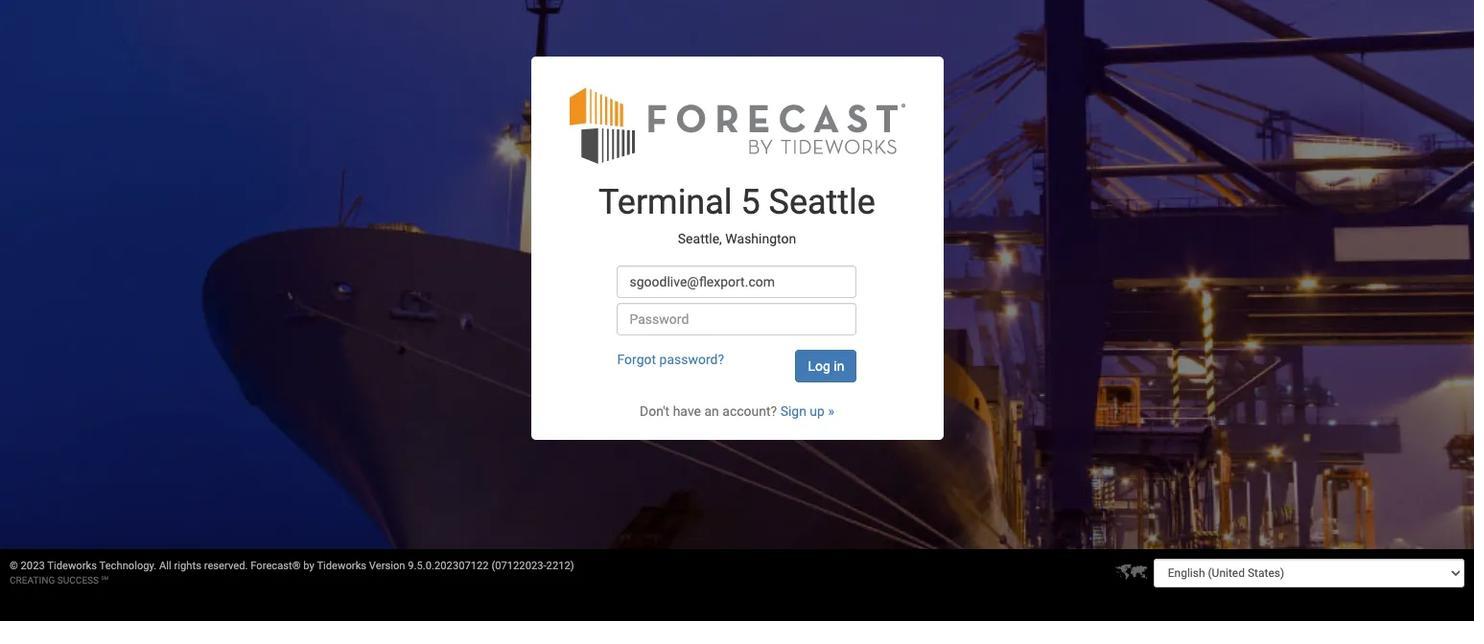 Task type: describe. For each thing, give the bounding box(es) containing it.
don't
[[640, 404, 670, 419]]

terminal
[[599, 182, 732, 223]]

©
[[10, 560, 18, 573]]

account?
[[723, 404, 777, 419]]

reserved.
[[204, 560, 248, 573]]

in
[[834, 359, 845, 374]]

up
[[810, 404, 825, 419]]

forgot password? log in
[[617, 352, 845, 374]]

(07122023-
[[492, 560, 546, 573]]

forgot password? link
[[617, 352, 724, 368]]

by
[[303, 560, 314, 573]]

2 tideworks from the left
[[317, 560, 367, 573]]

2212)
[[546, 560, 574, 573]]

5
[[741, 182, 760, 223]]

1 tideworks from the left
[[47, 560, 97, 573]]

terminal 5 seattle seattle, washington
[[599, 182, 876, 246]]

rights
[[174, 560, 201, 573]]

all
[[159, 560, 171, 573]]

log in button
[[796, 350, 857, 383]]

seattle,
[[678, 231, 722, 246]]

»
[[828, 404, 835, 419]]

success
[[57, 576, 99, 586]]

9.5.0.202307122
[[408, 560, 489, 573]]

washington
[[726, 231, 796, 246]]

have
[[673, 404, 701, 419]]



Task type: locate. For each thing, give the bounding box(es) containing it.
log
[[808, 359, 831, 374]]

© 2023 tideworks technology. all rights reserved. forecast® by tideworks version 9.5.0.202307122 (07122023-2212) creating success ℠
[[10, 560, 574, 586]]

seattle
[[769, 182, 876, 223]]

Email or username text field
[[617, 266, 857, 299]]

creating
[[10, 576, 55, 586]]

2023
[[21, 560, 45, 573]]

an
[[705, 404, 719, 419]]

℠
[[101, 576, 109, 586]]

Password password field
[[617, 303, 857, 336]]

technology.
[[99, 560, 157, 573]]

0 horizontal spatial tideworks
[[47, 560, 97, 573]]

forecast® by tideworks image
[[569, 86, 905, 165]]

forecast®
[[251, 560, 301, 573]]

tideworks
[[47, 560, 97, 573], [317, 560, 367, 573]]

don't have an account? sign up »
[[640, 404, 835, 419]]

sign
[[780, 404, 807, 419]]

sign up » link
[[780, 404, 835, 419]]

forgot
[[617, 352, 656, 368]]

tideworks up success
[[47, 560, 97, 573]]

version
[[369, 560, 405, 573]]

tideworks right by
[[317, 560, 367, 573]]

password?
[[660, 352, 724, 368]]

1 horizontal spatial tideworks
[[317, 560, 367, 573]]



Task type: vqa. For each thing, say whether or not it's contained in the screenshot.
the bottom of
no



